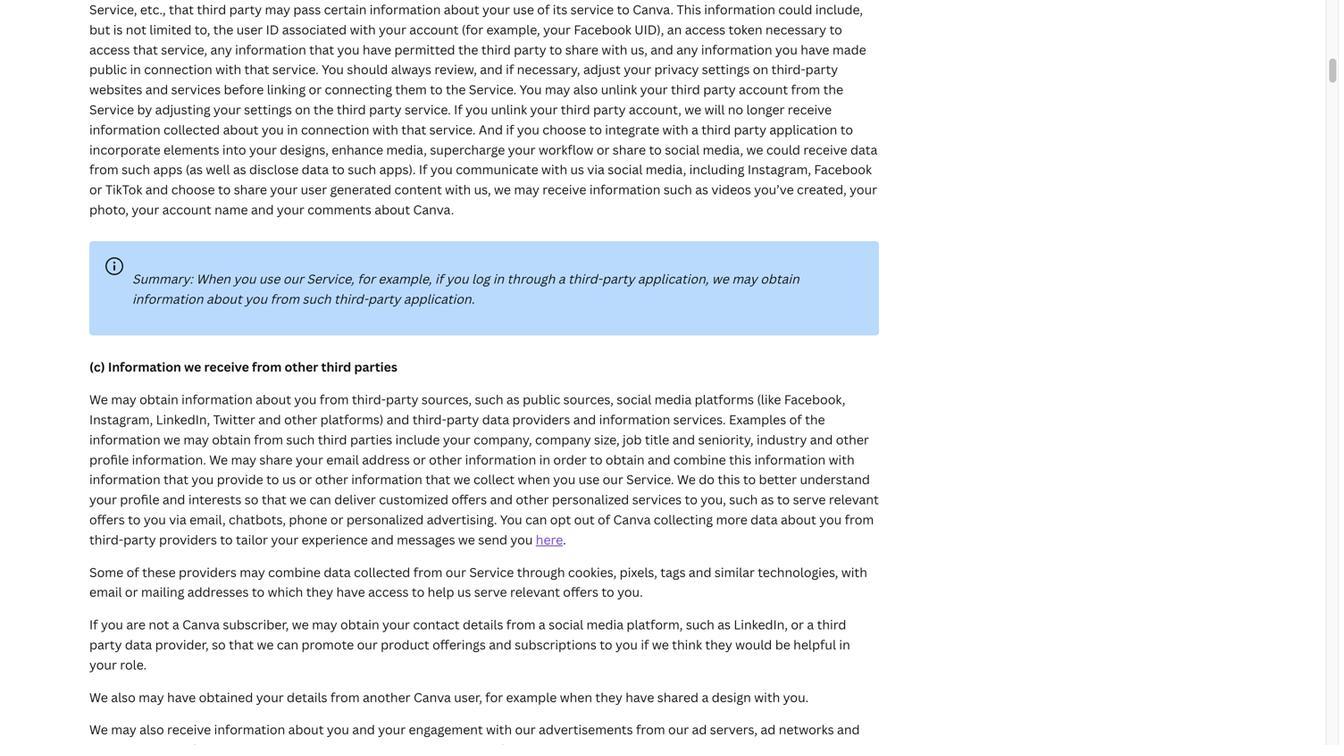 Task type: vqa. For each thing, say whether or not it's contained in the screenshot.
so inside the If you are not a Canva subscriber, we may obtain your contact details from a social media platform, such as LinkedIn, or a third party data provider, so that we can promote our product offerings and subscriptions to you if we think they would be helpful in your role.
yes



Task type: locate. For each thing, give the bounding box(es) containing it.
tailor
[[236, 531, 268, 548]]

for right the user,
[[486, 689, 503, 706]]

1 vertical spatial personalized
[[347, 511, 424, 528]]

from up 'subscriptions'
[[507, 616, 536, 633]]

providers inside some of these providers may combine data collected from our service through cookies, pixels, tags and similar technologies, with email or mailing addresses to which they have access to help us serve relevant offers to you.
[[179, 564, 237, 581]]

from inside we may also receive information about you and your engagement with our advertisements from our ad servers, ad networks and social media platforms. this may include the websites you visited before coming to canva so that we can determine advertisin
[[636, 721, 665, 738]]

0 vertical spatial offers
[[452, 491, 487, 508]]

about
[[206, 290, 242, 307], [256, 391, 291, 408], [781, 511, 817, 528], [288, 721, 324, 738]]

our down shared on the bottom
[[668, 721, 689, 738]]

1 horizontal spatial also
[[140, 721, 164, 738]]

0 horizontal spatial if
[[435, 270, 443, 287]]

information down the information.
[[89, 471, 161, 488]]

this down seniority,
[[729, 451, 752, 468]]

0 vertical spatial they
[[306, 584, 333, 601]]

relevant down service
[[510, 584, 560, 601]]

third
[[321, 359, 351, 376], [318, 431, 347, 448], [817, 616, 847, 633]]

1 vertical spatial parties
[[350, 431, 393, 448]]

use right when
[[259, 270, 280, 287]]

ad up "determine"
[[761, 721, 776, 738]]

1 vertical spatial combine
[[268, 564, 321, 581]]

third up helpful
[[817, 616, 847, 633]]

obtain
[[761, 270, 800, 287], [140, 391, 179, 408], [212, 431, 251, 448], [606, 451, 645, 468], [340, 616, 380, 633]]

1 horizontal spatial ad
[[761, 721, 776, 738]]

we up "promote"
[[292, 616, 309, 633]]

2 ad from the left
[[761, 721, 776, 738]]

and right offerings
[[489, 636, 512, 653]]

0 horizontal spatial for
[[358, 270, 375, 287]]

technologies,
[[758, 564, 839, 581]]

or up phone
[[299, 471, 312, 488]]

0 horizontal spatial they
[[306, 584, 333, 601]]

helpful
[[794, 636, 836, 653]]

for inside summary: when you use our service, for example, if you log in through a third-party application, we may obtain information about you from such third-party application.
[[358, 270, 375, 287]]

us
[[282, 471, 296, 488], [457, 584, 471, 601]]

cookies,
[[568, 564, 617, 581]]

data up company,
[[482, 411, 509, 428]]

2 horizontal spatial offers
[[563, 584, 599, 601]]

0 horizontal spatial so
[[212, 636, 226, 653]]

linkedin,
[[156, 411, 210, 428], [734, 616, 788, 633]]

we down subscriber,
[[257, 636, 274, 653]]

other
[[285, 359, 318, 376], [284, 411, 317, 428], [836, 431, 869, 448], [429, 451, 462, 468], [315, 471, 348, 488], [516, 491, 549, 508]]

third inside if you are not a canva subscriber, we may obtain your contact details from a social media platform, such as linkedin, or a third party data provider, so that we can promote our product offerings and subscriptions to you if we think they would be helpful in your role.
[[817, 616, 847, 633]]

have left obtained
[[167, 689, 196, 706]]

such up think
[[686, 616, 715, 633]]

when inside 'we may obtain information about you from third-party sources, such as public sources, social media platforms (like facebook, instagram, linkedin, twitter and other platforms) and third-party data providers and information services. examples of the information we may obtain from such third parties include your company, company size, job title and seniority, industry and other profile information. we may share your email address or other information in order to obtain and combine this information with information that you provide to us or other information that we collect when you use our service. we do this to better understand your profile and interests so that we can deliver customized offers and other personalized services to you, such as to serve relevant offers to you via email, chatbots, phone or personalized advertising. you can opt out of canva collecting more data about you from third-party providers to tailor your experience and messages we send you'
[[518, 471, 550, 488]]

social up 'subscriptions'
[[549, 616, 584, 633]]

help
[[428, 584, 454, 601]]

to down "share"
[[266, 471, 279, 488]]

they up advertisements
[[596, 689, 623, 706]]

information
[[132, 290, 203, 307], [182, 391, 253, 408], [599, 411, 671, 428], [89, 431, 161, 448], [465, 451, 536, 468], [755, 451, 826, 468], [89, 471, 161, 488], [351, 471, 423, 488], [214, 721, 285, 738]]

about down "promote"
[[288, 721, 324, 738]]

.
[[563, 531, 566, 548]]

more
[[716, 511, 748, 528]]

2 vertical spatial offers
[[563, 584, 599, 601]]

0 horizontal spatial have
[[167, 689, 196, 706]]

social inside if you are not a canva subscriber, we may obtain your contact details from a social media platform, such as linkedin, or a third party data provider, so that we can promote our product offerings and subscriptions to you if we think they would be helpful in your role.
[[549, 616, 584, 633]]

our inside if you are not a canva subscriber, we may obtain your contact details from a social media platform, such as linkedin, or a third party data provider, so that we can promote our product offerings and subscriptions to you if we think they would be helpful in your role.
[[357, 636, 378, 653]]

0 vertical spatial you.
[[618, 584, 643, 601]]

data down experience
[[324, 564, 351, 581]]

(c) information we receive from other third parties
[[89, 359, 398, 376]]

1 horizontal spatial media
[[587, 616, 624, 633]]

party
[[602, 270, 635, 287], [368, 290, 401, 307], [386, 391, 419, 408], [447, 411, 479, 428], [123, 531, 156, 548], [89, 636, 122, 653]]

can up the here
[[526, 511, 547, 528]]

information
[[108, 359, 181, 376]]

be
[[775, 636, 791, 653]]

in inside summary: when you use our service, for example, if you log in through a third-party application, we may obtain information about you from such third-party application.
[[493, 270, 504, 287]]

and
[[258, 411, 281, 428], [387, 411, 410, 428], [574, 411, 596, 428], [673, 431, 695, 448], [810, 431, 833, 448], [648, 451, 671, 468], [163, 491, 185, 508], [490, 491, 513, 508], [371, 531, 394, 548], [689, 564, 712, 581], [489, 636, 512, 653], [352, 721, 375, 738], [837, 721, 860, 738]]

third- up some
[[89, 531, 123, 548]]

1 horizontal spatial serve
[[793, 491, 826, 508]]

we for we may obtain information about you from third-party sources, such as public sources, social media platforms (like facebook, instagram, linkedin, twitter and other platforms) and third-party data providers and information services. examples of the information we may obtain from such third parties include your company, company size, job title and seniority, industry and other profile information. we may share your email address or other information in order to obtain and combine this information with information that you provide to us or other information that we collect when you use our service. we do this to better understand your profile and interests so that we can deliver customized offers and other personalized services to you, such as to serve relevant offers to you via email, chatbots, phone or personalized advertising. you can opt out of canva collecting more data about you from third-party providers to tailor your experience and messages we send you
[[89, 391, 108, 408]]

from inside if you are not a canva subscriber, we may obtain your contact details from a social media platform, such as linkedin, or a third party data provider, so that we can promote our product offerings and subscriptions to you if we think they would be helpful in your role.
[[507, 616, 536, 633]]

to right 'subscriptions'
[[600, 636, 613, 653]]

1 horizontal spatial have
[[336, 584, 365, 601]]

0 horizontal spatial us
[[282, 471, 296, 488]]

they
[[306, 584, 333, 601], [705, 636, 733, 653], [596, 689, 623, 706]]

information.
[[132, 451, 206, 468]]

2 horizontal spatial so
[[631, 741, 645, 745]]

0 vertical spatial us
[[282, 471, 296, 488]]

1 horizontal spatial include
[[396, 431, 440, 448]]

of right the out
[[598, 511, 611, 528]]

2 vertical spatial in
[[840, 636, 851, 653]]

with up before
[[486, 721, 512, 738]]

use
[[259, 270, 280, 287], [579, 471, 600, 488]]

to
[[590, 451, 603, 468], [266, 471, 279, 488], [743, 471, 756, 488], [685, 491, 698, 508], [777, 491, 790, 508], [128, 511, 141, 528], [220, 531, 233, 548], [252, 584, 265, 601], [412, 584, 425, 601], [602, 584, 615, 601], [600, 636, 613, 653], [575, 741, 587, 745]]

receive for information
[[167, 721, 211, 738]]

media left platform,
[[587, 616, 624, 633]]

so right the provider,
[[212, 636, 226, 653]]

details
[[463, 616, 504, 633], [287, 689, 328, 706]]

may inside summary: when you use our service, for example, if you log in through a third-party application, we may obtain information about you from such third-party application.
[[732, 270, 758, 287]]

0 vertical spatial if
[[435, 270, 443, 287]]

interests
[[188, 491, 242, 508]]

data inside some of these providers may combine data collected from our service through cookies, pixels, tags and similar technologies, with email or mailing addresses to which they have access to help us serve relevant offers to you.
[[324, 564, 351, 581]]

1 horizontal spatial email
[[326, 451, 359, 468]]

and right industry
[[810, 431, 833, 448]]

out
[[574, 511, 595, 528]]

1 horizontal spatial relevant
[[829, 491, 879, 508]]

0 horizontal spatial serve
[[474, 584, 507, 601]]

1 horizontal spatial as
[[718, 616, 731, 633]]

0 vertical spatial include
[[396, 431, 440, 448]]

combine
[[674, 451, 726, 468], [268, 564, 321, 581]]

may
[[732, 270, 758, 287], [111, 391, 136, 408], [183, 431, 209, 448], [231, 451, 256, 468], [240, 564, 265, 581], [312, 616, 337, 633], [139, 689, 164, 706], [111, 721, 136, 738], [260, 741, 286, 745]]

linkedin, inside if you are not a canva subscriber, we may obtain your contact details from a social media platform, such as linkedin, or a third party data provider, so that we can promote our product offerings and subscriptions to you if we think they would be helpful in your role.
[[734, 616, 788, 633]]

canva inside 'we may obtain information about you from third-party sources, such as public sources, social media platforms (like facebook, instagram, linkedin, twitter and other platforms) and third-party data providers and information services. examples of the information we may obtain from such third parties include your company, company size, job title and seniority, industry and other profile information. we may share your email address or other information in order to obtain and combine this information with information that you provide to us or other information that we collect when you use our service. we do this to better understand your profile and interests so that we can deliver customized offers and other personalized services to you, such as to serve relevant offers to you via email, chatbots, phone or personalized advertising. you can opt out of canva collecting more data about you from third-party providers to tailor your experience and messages we send you'
[[614, 511, 651, 528]]

we inside we may also receive information about you and your engagement with our advertisements from our ad servers, ad networks and social media platforms. this may include the websites you visited before coming to canva so that we can determine advertisin
[[89, 721, 108, 738]]

canva down services
[[614, 511, 651, 528]]

linkedin, inside 'we may obtain information about you from third-party sources, such as public sources, social media platforms (like facebook, instagram, linkedin, twitter and other platforms) and third-party data providers and information services. examples of the information we may obtain from such third parties include your company, company size, job title and seniority, industry and other profile information. we may share your email address or other information in order to obtain and combine this information with information that you provide to us or other information that we collect when you use our service. we do this to better understand your profile and interests so that we can deliver customized offers and other personalized services to you, such as to serve relevant offers to you via email, chatbots, phone or personalized advertising. you can opt out of canva collecting more data about you from third-party providers to tailor your experience and messages we send you'
[[156, 411, 210, 428]]

1 horizontal spatial if
[[641, 636, 649, 653]]

data
[[482, 411, 509, 428], [751, 511, 778, 528], [324, 564, 351, 581], [125, 636, 152, 653]]

providers down public at the left bottom of the page
[[513, 411, 570, 428]]

profile down instagram,
[[89, 451, 129, 468]]

through right log
[[507, 270, 555, 287]]

you down order
[[553, 471, 576, 488]]

job
[[623, 431, 642, 448]]

1 vertical spatial for
[[486, 689, 503, 706]]

0 horizontal spatial details
[[287, 689, 328, 706]]

our inside some of these providers may combine data collected from our service through cookies, pixels, tags and similar technologies, with email or mailing addresses to which they have access to help us serve relevant offers to you.
[[446, 564, 466, 581]]

third up platforms)
[[321, 359, 351, 376]]

third-
[[568, 270, 602, 287], [334, 290, 368, 307], [352, 391, 386, 408], [413, 411, 447, 428], [89, 531, 123, 548]]

about inside we may also receive information about you and your engagement with our advertisements from our ad servers, ad networks and social media platforms. this may include the websites you visited before coming to canva so that we can determine advertisin
[[288, 721, 324, 738]]

2 vertical spatial social
[[89, 741, 124, 745]]

2 horizontal spatial in
[[840, 636, 851, 653]]

via
[[169, 511, 186, 528]]

and right tags
[[689, 564, 712, 581]]

such
[[303, 290, 331, 307], [475, 391, 504, 408], [286, 431, 315, 448], [729, 491, 758, 508], [686, 616, 715, 633]]

provider,
[[155, 636, 209, 653]]

1 vertical spatial relevant
[[510, 584, 560, 601]]

your up the websites
[[378, 721, 406, 738]]

send
[[478, 531, 508, 548]]

would
[[736, 636, 772, 653]]

we inside summary: when you use our service, for example, if you log in through a third-party application, we may obtain information about you from such third-party application.
[[712, 270, 729, 287]]

such inside summary: when you use our service, for example, if you log in through a third-party application, we may obtain information about you from such third-party application.
[[303, 290, 331, 307]]

may inside if you are not a canva subscriber, we may obtain your contact details from a social media platform, such as linkedin, or a third party data provider, so that we can promote our product offerings and subscriptions to you if we think they would be helpful in your role.
[[312, 616, 337, 633]]

if
[[435, 270, 443, 287], [641, 636, 649, 653]]

providers
[[513, 411, 570, 428], [159, 531, 217, 548], [179, 564, 237, 581]]

1 vertical spatial email
[[89, 584, 122, 601]]

1 horizontal spatial social
[[549, 616, 584, 633]]

can down servers,
[[696, 741, 718, 745]]

0 horizontal spatial use
[[259, 270, 280, 287]]

1 horizontal spatial in
[[539, 451, 551, 468]]

receive for from
[[204, 359, 249, 376]]

with inside 'we may obtain information about you from third-party sources, such as public sources, social media platforms (like facebook, instagram, linkedin, twitter and other platforms) and third-party data providers and information services. examples of the information we may obtain from such third parties include your company, company size, job title and seniority, industry and other profile information. we may share your email address or other information in order to obtain and combine this information with information that you provide to us or other information that we collect when you use our service. we do this to better understand your profile and interests so that we can deliver customized offers and other personalized services to you, such as to serve relevant offers to you via email, chatbots, phone or personalized advertising. you can opt out of canva collecting more data about you from third-party providers to tailor your experience and messages we send you'
[[829, 451, 855, 468]]

0 vertical spatial combine
[[674, 451, 726, 468]]

we down shared on the bottom
[[676, 741, 693, 745]]

can inside if you are not a canva subscriber, we may obtain your contact details from a social media platform, such as linkedin, or a third party data provider, so that we can promote our product offerings and subscriptions to you if we think they would be helpful in your role.
[[277, 636, 299, 653]]

linkedin, for as
[[734, 616, 788, 633]]

or
[[413, 451, 426, 468], [299, 471, 312, 488], [331, 511, 344, 528], [125, 584, 138, 601], [791, 616, 804, 633]]

company,
[[474, 431, 532, 448]]

not
[[149, 616, 169, 633]]

1 horizontal spatial us
[[457, 584, 471, 601]]

1 vertical spatial receive
[[167, 721, 211, 738]]

that up chatbots,
[[262, 491, 287, 508]]

1 horizontal spatial so
[[245, 491, 259, 508]]

our inside 'we may obtain information about you from third-party sources, such as public sources, social media platforms (like facebook, instagram, linkedin, twitter and other platforms) and third-party data providers and information services. examples of the information we may obtain from such third parties include your company, company size, job title and seniority, industry and other profile information. we may share your email address or other information in order to obtain and combine this information with information that you provide to us or other information that we collect when you use our service. we do this to better understand your profile and interests so that we can deliver customized offers and other personalized services to you, such as to serve relevant offers to you via email, chatbots, phone or personalized advertising. you can opt out of canva collecting more data about you from third-party providers to tailor your experience and messages we send you'
[[603, 471, 624, 488]]

canva down advertisements
[[590, 741, 628, 745]]

or right address
[[413, 451, 426, 468]]

this right the do
[[718, 471, 740, 488]]

0 horizontal spatial of
[[127, 564, 139, 581]]

as inside if you are not a canva subscriber, we may obtain your contact details from a social media platform, such as linkedin, or a third party data provider, so that we can promote our product offerings and subscriptions to you if we think they would be helpful in your role.
[[718, 616, 731, 633]]

in inside 'we may obtain information about you from third-party sources, such as public sources, social media platforms (like facebook, instagram, linkedin, twitter and other platforms) and third-party data providers and information services. examples of the information we may obtain from such third parties include your company, company size, job title and seniority, industry and other profile information. we may share your email address or other information in order to obtain and combine this information with information that you provide to us or other information that we collect when you use our service. we do this to better understand your profile and interests so that we can deliver customized offers and other personalized services to you, such as to serve relevant offers to you via email, chatbots, phone or personalized advertising. you can opt out of canva collecting more data about you from third-party providers to tailor your experience and messages we send you'
[[539, 451, 551, 468]]

as left public at the left bottom of the page
[[507, 391, 520, 408]]

0 vertical spatial so
[[245, 491, 259, 508]]

we also may have obtained your details from another canva user, for example when they have shared a design with you.
[[89, 689, 809, 706]]

1 horizontal spatial use
[[579, 471, 600, 488]]

social up job
[[617, 391, 652, 408]]

2 sources, from the left
[[564, 391, 614, 408]]

1 vertical spatial so
[[212, 636, 226, 653]]

to left tailor
[[220, 531, 233, 548]]

profile down the information.
[[120, 491, 160, 508]]

0 vertical spatial relevant
[[829, 491, 879, 508]]

example,
[[378, 270, 432, 287]]

information down industry
[[755, 451, 826, 468]]

0 horizontal spatial you.
[[618, 584, 643, 601]]

to left the via
[[128, 511, 141, 528]]

through down 'here' 'link'
[[517, 564, 565, 581]]

details down "promote"
[[287, 689, 328, 706]]

application.
[[404, 290, 475, 307]]

offerings
[[433, 636, 486, 653]]

0 horizontal spatial combine
[[268, 564, 321, 581]]

media inside 'we may obtain information about you from third-party sources, such as public sources, social media platforms (like facebook, instagram, linkedin, twitter and other platforms) and third-party data providers and information services. examples of the information we may obtain from such third parties include your company, company size, job title and seniority, industry and other profile information. we may share your email address or other information in order to obtain and combine this information with information that you provide to us or other information that we collect when you use our service. we do this to better understand your profile and interests so that we can deliver customized offers and other personalized services to you, such as to serve relevant offers to you via email, chatbots, phone or personalized advertising. you can opt out of canva collecting more data about you from third-party providers to tailor your experience and messages we send you'
[[655, 391, 692, 408]]

0 vertical spatial as
[[507, 391, 520, 408]]

offers inside some of these providers may combine data collected from our service through cookies, pixels, tags and similar technologies, with email or mailing addresses to which they have access to help us serve relevant offers to you.
[[563, 584, 599, 601]]

such up "share"
[[286, 431, 315, 448]]

information inside summary: when you use our service, for example, if you log in through a third-party application, we may obtain information about you from such third-party application.
[[132, 290, 203, 307]]

party left application,
[[602, 270, 635, 287]]

and inside some of these providers may combine data collected from our service through cookies, pixels, tags and similar technologies, with email or mailing addresses to which they have access to help us serve relevant offers to you.
[[689, 564, 712, 581]]

determine
[[721, 741, 783, 745]]

our up the help
[[446, 564, 466, 581]]

from down shared on the bottom
[[636, 721, 665, 738]]

email inside some of these providers may combine data collected from our service through cookies, pixels, tags and similar technologies, with email or mailing addresses to which they have access to help us serve relevant offers to you.
[[89, 584, 122, 601]]

chatbots,
[[229, 511, 286, 528]]

profile
[[89, 451, 129, 468], [120, 491, 160, 508]]

application,
[[638, 270, 709, 287]]

2 vertical spatial so
[[631, 741, 645, 745]]

1 vertical spatial if
[[641, 636, 649, 653]]

and up company
[[574, 411, 596, 428]]

or inside if you are not a canva subscriber, we may obtain your contact details from a social media platform, such as linkedin, or a third party data provider, so that we can promote our product offerings and subscriptions to you if we think they would be helpful in your role.
[[791, 616, 804, 633]]

1 horizontal spatial linkedin,
[[734, 616, 788, 633]]

relevant down understand
[[829, 491, 879, 508]]

0 horizontal spatial sources,
[[422, 391, 472, 408]]

offers
[[452, 491, 487, 508], [89, 511, 125, 528], [563, 584, 599, 601]]

with
[[829, 451, 855, 468], [842, 564, 868, 581], [754, 689, 780, 706], [486, 721, 512, 738]]

1 vertical spatial in
[[539, 451, 551, 468]]

1 vertical spatial use
[[579, 471, 600, 488]]

so inside we may also receive information about you and your engagement with our advertisements from our ad servers, ad networks and social media platforms. this may include the websites you visited before coming to canva so that we can determine advertisin
[[631, 741, 645, 745]]

1 horizontal spatial the
[[805, 411, 825, 428]]

0 horizontal spatial relevant
[[510, 584, 560, 601]]

0 horizontal spatial in
[[493, 270, 504, 287]]

parties inside 'we may obtain information about you from third-party sources, such as public sources, social media platforms (like facebook, instagram, linkedin, twitter and other platforms) and third-party data providers and information services. examples of the information we may obtain from such third parties include your company, company size, job title and seniority, industry and other profile information. we may share your email address or other information in order to obtain and combine this information with information that you provide to us or other information that we collect when you use our service. we do this to better understand your profile and interests so that we can deliver customized offers and other personalized services to you, such as to serve relevant offers to you via email, chatbots, phone or personalized advertising. you can opt out of canva collecting more data about you from third-party providers to tailor your experience and messages we send you'
[[350, 431, 393, 448]]

1 vertical spatial also
[[140, 721, 164, 738]]

that inside we may also receive information about you and your engagement with our advertisements from our ad servers, ad networks and social media platforms. this may include the websites you visited before coming to canva so that we can determine advertisin
[[648, 741, 673, 745]]

you right if
[[101, 616, 123, 633]]

0 vertical spatial serve
[[793, 491, 826, 508]]

when
[[518, 471, 550, 488], [560, 689, 593, 706]]

0 vertical spatial third
[[321, 359, 351, 376]]

relevant
[[829, 491, 879, 508], [510, 584, 560, 601]]

1 vertical spatial offers
[[89, 511, 125, 528]]

0 horizontal spatial include
[[289, 741, 333, 745]]

0 horizontal spatial personalized
[[347, 511, 424, 528]]

1 horizontal spatial details
[[463, 616, 504, 633]]

your
[[443, 431, 471, 448], [296, 451, 323, 468], [89, 491, 117, 508], [271, 531, 299, 548], [383, 616, 410, 633], [89, 656, 117, 673], [256, 689, 284, 706], [378, 721, 406, 738]]

2 vertical spatial media
[[127, 741, 164, 745]]

combine up the do
[[674, 451, 726, 468]]

when up advertisements
[[560, 689, 593, 706]]

1 vertical spatial as
[[761, 491, 774, 508]]

that down shared on the bottom
[[648, 741, 673, 745]]

0 vertical spatial personalized
[[552, 491, 629, 508]]

your right "share"
[[296, 451, 323, 468]]

1 vertical spatial include
[[289, 741, 333, 745]]

through
[[507, 270, 555, 287], [517, 564, 565, 581]]

social inside we may also receive information about you and your engagement with our advertisements from our ad servers, ad networks and social media platforms. this may include the websites you visited before coming to canva so that we can determine advertisin
[[89, 741, 124, 745]]

they inside some of these providers may combine data collected from our service through cookies, pixels, tags and similar technologies, with email or mailing addresses to which they have access to help us serve relevant offers to you.
[[306, 584, 333, 601]]

linkedin, for instagram,
[[156, 411, 210, 428]]

1 vertical spatial the
[[336, 741, 357, 745]]

can
[[310, 491, 331, 508], [526, 511, 547, 528], [277, 636, 299, 653], [696, 741, 718, 745]]

0 vertical spatial media
[[655, 391, 692, 408]]

personalized down customized
[[347, 511, 424, 528]]

1 horizontal spatial of
[[598, 511, 611, 528]]

for
[[358, 270, 375, 287], [486, 689, 503, 706]]

our
[[283, 270, 304, 287], [603, 471, 624, 488], [446, 564, 466, 581], [357, 636, 378, 653], [515, 721, 536, 738], [668, 721, 689, 738]]

1 vertical spatial they
[[705, 636, 733, 653]]

this
[[729, 451, 752, 468], [718, 471, 740, 488]]

about down when
[[206, 290, 242, 307]]

so
[[245, 491, 259, 508], [212, 636, 226, 653], [631, 741, 645, 745]]

0 vertical spatial details
[[463, 616, 504, 633]]

also
[[111, 689, 136, 706], [140, 721, 164, 738]]

0 vertical spatial providers
[[513, 411, 570, 428]]

if inside if you are not a canva subscriber, we may obtain your contact details from a social media platform, such as linkedin, or a third party data provider, so that we can promote our product offerings and subscriptions to you if we think they would be helpful in your role.
[[641, 636, 649, 653]]

and down services.
[[673, 431, 695, 448]]

us inside 'we may obtain information about you from third-party sources, such as public sources, social media platforms (like facebook, instagram, linkedin, twitter and other platforms) and third-party data providers and information services. examples of the information we may obtain from such third parties include your company, company size, job title and seniority, industry and other profile information. we may share your email address or other information in order to obtain and combine this information with information that you provide to us or other information that we collect when you use our service. we do this to better understand your profile and interests so that we can deliver customized offers and other personalized services to you, such as to serve relevant offers to you via email, chatbots, phone or personalized advertising. you can opt out of canva collecting more data about you from third-party providers to tailor your experience and messages we send you'
[[282, 471, 296, 488]]

1 vertical spatial when
[[560, 689, 593, 706]]

include inside we may also receive information about you and your engagement with our advertisements from our ad servers, ad networks and social media platforms. this may include the websites you visited before coming to canva so that we can determine advertisin
[[289, 741, 333, 745]]

receive inside we may also receive information about you and your engagement with our advertisements from our ad servers, ad networks and social media platforms. this may include the websites you visited before coming to canva so that we can determine advertisin
[[167, 721, 211, 738]]

if up application.
[[435, 270, 443, 287]]

information down summary:
[[132, 290, 203, 307]]

you.
[[618, 584, 643, 601], [783, 689, 809, 706]]

0 vertical spatial through
[[507, 270, 555, 287]]

serve down understand
[[793, 491, 826, 508]]

1 horizontal spatial combine
[[674, 451, 726, 468]]

2 vertical spatial third
[[817, 616, 847, 633]]

linkedin, up would at the bottom of page
[[734, 616, 788, 633]]

addresses
[[187, 584, 249, 601]]

0 horizontal spatial email
[[89, 584, 122, 601]]

1 vertical spatial third
[[318, 431, 347, 448]]

a right log
[[558, 270, 565, 287]]

from inside summary: when you use our service, for example, if you log in through a third-party application, we may obtain information about you from such third-party application.
[[270, 290, 299, 307]]

providers up addresses
[[179, 564, 237, 581]]

media inside we may also receive information about you and your engagement with our advertisements from our ad servers, ad networks and social media platforms. this may include the websites you visited before coming to canva so that we can determine advertisin
[[127, 741, 164, 745]]

as down similar
[[718, 616, 731, 633]]

0 horizontal spatial when
[[518, 471, 550, 488]]

media left platforms.
[[127, 741, 164, 745]]

0 vertical spatial also
[[111, 689, 136, 706]]

serve inside 'we may obtain information about you from third-party sources, such as public sources, social media platforms (like facebook, instagram, linkedin, twitter and other platforms) and third-party data providers and information services. examples of the information we may obtain from such third parties include your company, company size, job title and seniority, industry and other profile information. we may share your email address or other information in order to obtain and combine this information with information that you provide to us or other information that we collect when you use our service. we do this to better understand your profile and interests so that we can deliver customized offers and other personalized services to you, such as to serve relevant offers to you via email, chatbots, phone or personalized advertising. you can opt out of canva collecting more data about you from third-party providers to tailor your experience and messages we send you'
[[793, 491, 826, 508]]

0 vertical spatial in
[[493, 270, 504, 287]]

social down role.
[[89, 741, 124, 745]]

when right collect
[[518, 471, 550, 488]]

of
[[790, 411, 802, 428], [598, 511, 611, 528], [127, 564, 139, 581]]

use inside summary: when you use our service, for example, if you log in through a third-party application, we may obtain information about you from such third-party application.
[[259, 270, 280, 287]]



Task type: describe. For each thing, give the bounding box(es) containing it.
the inside 'we may obtain information about you from third-party sources, such as public sources, social media platforms (like facebook, instagram, linkedin, twitter and other platforms) and third-party data providers and information services. examples of the information we may obtain from such third parties include your company, company size, job title and seniority, industry and other profile information. we may share your email address or other information in order to obtain and combine this information with information that you provide to us or other information that we collect when you use our service. we do this to better understand your profile and interests so that we can deliver customized offers and other personalized services to you, such as to serve relevant offers to you via email, chatbots, phone or personalized advertising. you can opt out of canva collecting more data about you from third-party providers to tailor your experience and messages we send you'
[[805, 411, 825, 428]]

or up experience
[[331, 511, 344, 528]]

serve inside some of these providers may combine data collected from our service through cookies, pixels, tags and similar technologies, with email or mailing addresses to which they have access to help us serve relevant offers to you.
[[474, 584, 507, 601]]

through inside summary: when you use our service, for example, if you log in through a third-party application, we may obtain information about you from such third-party application.
[[507, 270, 555, 287]]

subscriber,
[[223, 616, 289, 633]]

we right information
[[184, 359, 201, 376]]

better
[[759, 471, 797, 488]]

to left the help
[[412, 584, 425, 601]]

and right the twitter
[[258, 411, 281, 428]]

to down size,
[[590, 451, 603, 468]]

some of these providers may combine data collected from our service through cookies, pixels, tags and similar technologies, with email or mailing addresses to which they have access to help us serve relevant offers to you.
[[89, 564, 868, 601]]

you right when
[[234, 270, 256, 287]]

and up collected
[[371, 531, 394, 548]]

you up '(c) information we receive from other third parties'
[[245, 290, 267, 307]]

information down company,
[[465, 451, 536, 468]]

data right more
[[751, 511, 778, 528]]

may inside some of these providers may combine data collected from our service through cookies, pixels, tags and similar technologies, with email or mailing addresses to which they have access to help us serve relevant offers to you.
[[240, 564, 265, 581]]

1 vertical spatial this
[[718, 471, 740, 488]]

our up before
[[515, 721, 536, 738]]

you up 'interests'
[[192, 471, 214, 488]]

pixels,
[[620, 564, 658, 581]]

here .
[[536, 531, 566, 548]]

from up platforms)
[[320, 391, 349, 408]]

social inside 'we may obtain information about you from third-party sources, such as public sources, social media platforms (like facebook, instagram, linkedin, twitter and other platforms) and third-party data providers and information services. examples of the information we may obtain from such third parties include your company, company size, job title and seniority, industry and other profile information. we may share your email address or other information in order to obtain and combine this information with information that you provide to us or other information that we collect when you use our service. we do this to better understand your profile and interests so that we can deliver customized offers and other personalized services to you, such as to serve relevant offers to you via email, chatbots, phone or personalized advertising. you can opt out of canva collecting more data about you from third-party providers to tailor your experience and messages we send you'
[[617, 391, 652, 408]]

1 horizontal spatial for
[[486, 689, 503, 706]]

party inside if you are not a canva subscriber, we may obtain your contact details from a social media platform, such as linkedin, or a third party data provider, so that we can promote our product offerings and subscriptions to you if we think they would be helpful in your role.
[[89, 636, 122, 653]]

your down phone
[[271, 531, 299, 548]]

a up helpful
[[807, 616, 814, 633]]

from up the twitter
[[252, 359, 282, 376]]

obtained
[[199, 689, 253, 706]]

data inside if you are not a canva subscriber, we may obtain your contact details from a social media platform, such as linkedin, or a third party data provider, so that we can promote our product offerings and subscriptions to you if we think they would be helpful in your role.
[[125, 636, 152, 653]]

experience
[[302, 531, 368, 548]]

that down the information.
[[164, 471, 189, 488]]

a left design
[[702, 689, 709, 706]]

you down understand
[[820, 511, 842, 528]]

1 horizontal spatial when
[[560, 689, 593, 706]]

details inside if you are not a canva subscriber, we may obtain your contact details from a social media platform, such as linkedin, or a third party data provider, so that we can promote our product offerings and subscriptions to you if we think they would be helpful in your role.
[[463, 616, 504, 633]]

and up the websites
[[352, 721, 375, 738]]

about inside summary: when you use our service, for example, if you log in through a third-party application, we may obtain information about you from such third-party application.
[[206, 290, 242, 307]]

you down "you"
[[511, 531, 533, 548]]

canva inside if you are not a canva subscriber, we may obtain your contact details from a social media platform, such as linkedin, or a third party data provider, so that we can promote our product offerings and subscriptions to you if we think they would be helpful in your role.
[[182, 616, 220, 633]]

or inside some of these providers may combine data collected from our service through cookies, pixels, tags and similar technologies, with email or mailing addresses to which they have access to help us serve relevant offers to you.
[[125, 584, 138, 601]]

you
[[500, 511, 523, 528]]

we inside we may also receive information about you and your engagement with our advertisements from our ad servers, ad networks and social media platforms. this may include the websites you visited before coming to canva so that we can determine advertisin
[[676, 741, 693, 745]]

platforms.
[[167, 741, 230, 745]]

to inside we may also receive information about you and your engagement with our advertisements from our ad servers, ad networks and social media platforms. this may include the websites you visited before coming to canva so that we can determine advertisin
[[575, 741, 587, 745]]

we down the advertising.
[[458, 531, 475, 548]]

advertising.
[[427, 511, 497, 528]]

company
[[535, 431, 591, 448]]

include inside 'we may obtain information about you from third-party sources, such as public sources, social media platforms (like facebook, instagram, linkedin, twitter and other platforms) and third-party data providers and information services. examples of the information we may obtain from such third parties include your company, company size, job title and seniority, industry and other profile information. we may share your email address or other information in order to obtain and combine this information with information that you provide to us or other information that we collect when you use our service. we do this to better understand your profile and interests so that we can deliver customized offers and other personalized services to you, such as to serve relevant offers to you via email, chatbots, phone or personalized advertising. you can opt out of canva collecting more data about you from third-party providers to tailor your experience and messages we send you'
[[396, 431, 440, 448]]

1 sources, from the left
[[422, 391, 472, 408]]

and right networks
[[837, 721, 860, 738]]

platform,
[[627, 616, 683, 633]]

address
[[362, 451, 410, 468]]

email inside 'we may obtain information about you from third-party sources, such as public sources, social media platforms (like facebook, instagram, linkedin, twitter and other platforms) and third-party data providers and information services. examples of the information we may obtain from such third parties include your company, company size, job title and seniority, industry and other profile information. we may share your email address or other information in order to obtain and combine this information with information that you provide to us or other information that we collect when you use our service. we do this to better understand your profile and interests so that we can deliver customized offers and other personalized services to you, such as to serve relevant offers to you via email, chatbots, phone or personalized advertising. you can opt out of canva collecting more data about you from third-party providers to tailor your experience and messages we send you'
[[326, 451, 359, 468]]

access
[[368, 584, 409, 601]]

with inside some of these providers may combine data collected from our service through cookies, pixels, tags and similar technologies, with email or mailing addresses to which they have access to help us serve relevant offers to you.
[[842, 564, 868, 581]]

to left better
[[743, 471, 756, 488]]

industry
[[757, 431, 807, 448]]

canva inside we may also receive information about you and your engagement with our advertisements from our ad servers, ad networks and social media platforms. this may include the websites you visited before coming to canva so that we can determine advertisin
[[590, 741, 628, 745]]

these
[[142, 564, 176, 581]]

we for we also may have obtained your details from another canva user, for example when they have shared a design with you.
[[89, 689, 108, 706]]

your up product
[[383, 616, 410, 633]]

can inside we may also receive information about you and your engagement with our advertisements from our ad servers, ad networks and social media platforms. this may include the websites you visited before coming to canva so that we can determine advertisin
[[696, 741, 718, 745]]

you left log
[[446, 270, 469, 287]]

services
[[632, 491, 682, 508]]

third- left application,
[[568, 270, 602, 287]]

tags
[[661, 564, 686, 581]]

2 horizontal spatial have
[[626, 689, 655, 706]]

also inside we may also receive information about you and your engagement with our advertisements from our ad servers, ad networks and social media platforms. this may include the websites you visited before coming to canva so that we can determine advertisin
[[140, 721, 164, 738]]

with right design
[[754, 689, 780, 706]]

platforms
[[695, 391, 754, 408]]

public
[[523, 391, 561, 408]]

they inside if you are not a canva subscriber, we may obtain your contact details from a social media platform, such as linkedin, or a third party data provider, so that we can promote our product offerings and subscriptions to you if we think they would be helpful in your role.
[[705, 636, 733, 653]]

1 horizontal spatial personalized
[[552, 491, 629, 508]]

your left company,
[[443, 431, 471, 448]]

summary: when you use our service, for example, if you log in through a third-party application, we may obtain information about you from such third-party application.
[[132, 270, 800, 307]]

if inside summary: when you use our service, for example, if you log in through a third-party application, we may obtain information about you from such third-party application.
[[435, 270, 443, 287]]

third inside 'we may obtain information about you from third-party sources, such as public sources, social media platforms (like facebook, instagram, linkedin, twitter and other platforms) and third-party data providers and information services. examples of the information we may obtain from such third parties include your company, company size, job title and seniority, industry and other profile information. we may share your email address or other information in order to obtain and combine this information with information that you provide to us or other information that we collect when you use our service. we do this to better understand your profile and interests so that we can deliver customized offers and other personalized services to you, such as to serve relevant offers to you via email, chatbots, phone or personalized advertising. you can opt out of canva collecting more data about you from third-party providers to tailor your experience and messages we send you'
[[318, 431, 347, 448]]

through inside some of these providers may combine data collected from our service through cookies, pixels, tags and similar technologies, with email or mailing addresses to which they have access to help us serve relevant offers to you.
[[517, 564, 565, 581]]

subscriptions
[[515, 636, 597, 653]]

mailing
[[141, 584, 184, 601]]

services.
[[674, 411, 726, 428]]

2 horizontal spatial as
[[761, 491, 774, 508]]

your right obtained
[[256, 689, 284, 706]]

party down example,
[[368, 290, 401, 307]]

and up address
[[387, 411, 410, 428]]

use inside 'we may obtain information about you from third-party sources, such as public sources, social media platforms (like facebook, instagram, linkedin, twitter and other platforms) and third-party data providers and information services. examples of the information we may obtain from such third parties include your company, company size, job title and seniority, industry and other profile information. we may share your email address or other information in order to obtain and combine this information with information that you provide to us or other information that we collect when you use our service. we do this to better understand your profile and interests so that we can deliver customized offers and other personalized services to you, such as to serve relevant offers to you via email, chatbots, phone or personalized advertising. you can opt out of canva collecting more data about you from third-party providers to tailor your experience and messages we send you'
[[579, 471, 600, 488]]

seniority,
[[698, 431, 754, 448]]

a inside summary: when you use our service, for example, if you log in through a third-party application, we may obtain information about you from such third-party application.
[[558, 270, 565, 287]]

similar
[[715, 564, 755, 581]]

from up "share"
[[254, 431, 283, 448]]

twitter
[[213, 411, 255, 428]]

so inside if you are not a canva subscriber, we may obtain your contact details from a social media platform, such as linkedin, or a third party data provider, so that we can promote our product offerings and subscriptions to you if we think they would be helpful in your role.
[[212, 636, 226, 653]]

email,
[[190, 511, 226, 528]]

information up the twitter
[[182, 391, 253, 408]]

relevant inside 'we may obtain information about you from third-party sources, such as public sources, social media platforms (like facebook, instagram, linkedin, twitter and other platforms) and third-party data providers and information services. examples of the information we may obtain from such third parties include your company, company size, job title and seniority, industry and other profile information. we may share your email address or other information in order to obtain and combine this information with information that you provide to us or other information that we collect when you use our service. we do this to better understand your profile and interests so that we can deliver customized offers and other personalized services to you, such as to serve relevant offers to you via email, chatbots, phone or personalized advertising. you can opt out of canva collecting more data about you from third-party providers to tailor your experience and messages we send you'
[[829, 491, 879, 508]]

understand
[[800, 471, 870, 488]]

we up phone
[[290, 491, 307, 508]]

examples
[[729, 411, 787, 428]]

this
[[233, 741, 257, 745]]

to left which
[[252, 584, 265, 601]]

the inside we may also receive information about you and your engagement with our advertisements from our ad servers, ad networks and social media platforms. this may include the websites you visited before coming to canva so that we can determine advertisin
[[336, 741, 357, 745]]

1 ad from the left
[[692, 721, 707, 738]]

messages
[[397, 531, 455, 548]]

to up 'collecting'
[[685, 491, 698, 508]]

a up 'subscriptions'
[[539, 616, 546, 633]]

and down title on the bottom of page
[[648, 451, 671, 468]]

third- right platforms)
[[413, 411, 447, 428]]

1 horizontal spatial you.
[[783, 689, 809, 706]]

you left the via
[[144, 511, 166, 528]]

customized
[[379, 491, 449, 508]]

media inside if you are not a canva subscriber, we may obtain your contact details from a social media platform, such as linkedin, or a third party data provider, so that we can promote our product offerings and subscriptions to you if we think they would be helpful in your role.
[[587, 616, 624, 633]]

collecting
[[654, 511, 713, 528]]

that up customized
[[426, 471, 451, 488]]

and up the via
[[163, 491, 185, 508]]

you down the engagement in the left of the page
[[416, 741, 438, 745]]

coming
[[527, 741, 572, 745]]

about down better
[[781, 511, 817, 528]]

deliver
[[334, 491, 376, 508]]

0 vertical spatial parties
[[354, 359, 398, 376]]

platforms)
[[320, 411, 384, 428]]

role.
[[120, 656, 147, 673]]

and down collect
[[490, 491, 513, 508]]

user,
[[454, 689, 482, 706]]

obtain inside summary: when you use our service, for example, if you log in through a third-party application, we may obtain information about you from such third-party application.
[[761, 270, 800, 287]]

1 horizontal spatial they
[[596, 689, 623, 706]]

information inside we may also receive information about you and your engagement with our advertisements from our ad servers, ad networks and social media platforms. this may include the websites you visited before coming to canva so that we can determine advertisin
[[214, 721, 285, 738]]

before
[[484, 741, 524, 745]]

another
[[363, 689, 411, 706]]

here link
[[536, 531, 563, 548]]

contact
[[413, 616, 460, 633]]

provide
[[217, 471, 263, 488]]

to down better
[[777, 491, 790, 508]]

share
[[259, 451, 293, 468]]

service.
[[627, 471, 674, 488]]

example
[[506, 689, 557, 706]]

0 vertical spatial this
[[729, 451, 752, 468]]

which
[[268, 584, 303, 601]]

service
[[469, 564, 514, 581]]

of inside some of these providers may combine data collected from our service through cookies, pixels, tags and similar technologies, with email or mailing addresses to which they have access to help us serve relevant offers to you.
[[127, 564, 139, 581]]

order
[[554, 451, 587, 468]]

shared
[[658, 689, 699, 706]]

you down platform,
[[616, 636, 638, 653]]

from left another
[[331, 689, 360, 706]]

and inside if you are not a canva subscriber, we may obtain your contact details from a social media platform, such as linkedin, or a third party data provider, so that we can promote our product offerings and subscriptions to you if we think they would be helpful in your role.
[[489, 636, 512, 653]]

(like
[[757, 391, 781, 408]]

0 horizontal spatial offers
[[89, 511, 125, 528]]

1 vertical spatial details
[[287, 689, 328, 706]]

we up the information.
[[164, 431, 180, 448]]

servers,
[[710, 721, 758, 738]]

canva up the engagement in the left of the page
[[414, 689, 451, 706]]

opt
[[550, 511, 571, 528]]

if
[[89, 616, 98, 633]]

we may also receive information about you and your engagement with our advertisements from our ad servers, ad networks and social media platforms. this may include the websites you visited before coming to canva so that we can determine advertisin
[[89, 721, 860, 745]]

about down '(c) information we receive from other third parties'
[[256, 391, 291, 408]]

instagram,
[[89, 411, 153, 428]]

1 vertical spatial profile
[[120, 491, 160, 508]]

you,
[[701, 491, 726, 508]]

with inside we may also receive information about you and your engagement with our advertisements from our ad servers, ad networks and social media platforms. this may include the websites you visited before coming to canva so that we can determine advertisin
[[486, 721, 512, 738]]

obtain inside if you are not a canva subscriber, we may obtain your contact details from a social media platform, such as linkedin, or a third party data provider, so that we can promote our product offerings and subscriptions to you if we think they would be helpful in your role.
[[340, 616, 380, 633]]

(c)
[[89, 359, 105, 376]]

collect
[[474, 471, 515, 488]]

we down platform,
[[652, 636, 669, 653]]

combine inside some of these providers may combine data collected from our service through cookies, pixels, tags and similar technologies, with email or mailing addresses to which they have access to help us serve relevant offers to you.
[[268, 564, 321, 581]]

we may obtain information about you from third-party sources, such as public sources, social media platforms (like facebook, instagram, linkedin, twitter and other platforms) and third-party data providers and information services. examples of the information we may obtain from such third parties include your company, company size, job title and seniority, industry and other profile information. we may share your email address or other information in order to obtain and combine this information with information that you provide to us or other information that we collect when you use our service. we do this to better understand your profile and interests so that we can deliver customized offers and other personalized services to you, such as to serve relevant offers to you via email, chatbots, phone or personalized advertising. you can opt out of canva collecting more data about you from third-party providers to tailor your experience and messages we send you
[[89, 391, 879, 548]]

have inside some of these providers may combine data collected from our service through cookies, pixels, tags and similar technologies, with email or mailing addresses to which they have access to help us serve relevant offers to you.
[[336, 584, 365, 601]]

relevant inside some of these providers may combine data collected from our service through cookies, pixels, tags and similar technologies, with email or mailing addresses to which they have access to help us serve relevant offers to you.
[[510, 584, 560, 601]]

if you are not a canva subscriber, we may obtain your contact details from a social media platform, such as linkedin, or a third party data provider, so that we can promote our product offerings and subscriptions to you if we think they would be helpful in your role.
[[89, 616, 851, 673]]

1 vertical spatial providers
[[159, 531, 217, 548]]

us inside some of these providers may combine data collected from our service through cookies, pixels, tags and similar technologies, with email or mailing addresses to which they have access to help us serve relevant offers to you.
[[457, 584, 471, 601]]

websites
[[360, 741, 413, 745]]

do
[[699, 471, 715, 488]]

we for we may also receive information about you and your engagement with our advertisements from our ad servers, ad networks and social media platforms. this may include the websites you visited before coming to canva so that we can determine advertisin
[[89, 721, 108, 738]]

you. inside some of these providers may combine data collected from our service through cookies, pixels, tags and similar technologies, with email or mailing addresses to which they have access to help us serve relevant offers to you.
[[618, 584, 643, 601]]

log
[[472, 270, 490, 287]]

engagement
[[409, 721, 483, 738]]

0 horizontal spatial as
[[507, 391, 520, 408]]

design
[[712, 689, 751, 706]]

our inside summary: when you use our service, for example, if you log in through a third-party application, we may obtain information about you from such third-party application.
[[283, 270, 304, 287]]

here
[[536, 531, 563, 548]]

to down cookies,
[[602, 584, 615, 601]]

summary:
[[132, 270, 193, 287]]

such inside if you are not a canva subscriber, we may obtain your contact details from a social media platform, such as linkedin, or a third party data provider, so that we can promote our product offerings and subscriptions to you if we think they would be helpful in your role.
[[686, 616, 715, 633]]

in inside if you are not a canva subscriber, we may obtain your contact details from a social media platform, such as linkedin, or a third party data provider, so that we can promote our product offerings and subscriptions to you if we think they would be helpful in your role.
[[840, 636, 851, 653]]

facebook,
[[784, 391, 846, 408]]

your up some
[[89, 491, 117, 508]]

that inside if you are not a canva subscriber, we may obtain your contact details from a social media platform, such as linkedin, or a third party data provider, so that we can promote our product offerings and subscriptions to you if we think they would be helpful in your role.
[[229, 636, 254, 653]]

visited
[[441, 741, 481, 745]]

can up phone
[[310, 491, 331, 508]]

party up these
[[123, 531, 156, 548]]

third- up platforms)
[[352, 391, 386, 408]]

networks
[[779, 721, 834, 738]]

service,
[[307, 270, 355, 287]]

0 vertical spatial profile
[[89, 451, 129, 468]]

from inside some of these providers may combine data collected from our service through cookies, pixels, tags and similar technologies, with email or mailing addresses to which they have access to help us serve relevant offers to you.
[[414, 564, 443, 581]]

third- down "service,"
[[334, 290, 368, 307]]

your inside we may also receive information about you and your engagement with our advertisements from our ad servers, ad networks and social media platforms. this may include the websites you visited before coming to canva so that we can determine advertisin
[[378, 721, 406, 738]]

your left role.
[[89, 656, 117, 673]]

we left collect
[[454, 471, 471, 488]]

product
[[381, 636, 430, 653]]

when
[[196, 270, 231, 287]]

advertisements
[[539, 721, 633, 738]]

information up job
[[599, 411, 671, 428]]

you down '(c) information we receive from other third parties'
[[294, 391, 317, 408]]

a right not at the bottom of the page
[[172, 616, 179, 633]]

information down instagram,
[[89, 431, 161, 448]]

from down understand
[[845, 511, 874, 528]]

combine inside 'we may obtain information about you from third-party sources, such as public sources, social media platforms (like facebook, instagram, linkedin, twitter and other platforms) and third-party data providers and information services. examples of the information we may obtain from such third parties include your company, company size, job title and seniority, industry and other profile information. we may share your email address or other information in order to obtain and combine this information with information that you provide to us or other information that we collect when you use our service. we do this to better understand your profile and interests so that we can deliver customized offers and other personalized services to you, such as to serve relevant offers to you via email, chatbots, phone or personalized advertising. you can opt out of canva collecting more data about you from third-party providers to tailor your experience and messages we send you'
[[674, 451, 726, 468]]

think
[[672, 636, 702, 653]]

0 horizontal spatial also
[[111, 689, 136, 706]]

1 horizontal spatial offers
[[452, 491, 487, 508]]

promote
[[302, 636, 354, 653]]

you down "promote"
[[327, 721, 349, 738]]

such up company,
[[475, 391, 504, 408]]

0 vertical spatial of
[[790, 411, 802, 428]]

party up address
[[386, 391, 419, 408]]

such up more
[[729, 491, 758, 508]]

to inside if you are not a canva subscriber, we may obtain your contact details from a social media platform, such as linkedin, or a third party data provider, so that we can promote our product offerings and subscriptions to you if we think they would be helpful in your role.
[[600, 636, 613, 653]]

so inside 'we may obtain information about you from third-party sources, such as public sources, social media platforms (like facebook, instagram, linkedin, twitter and other platforms) and third-party data providers and information services. examples of the information we may obtain from such third parties include your company, company size, job title and seniority, industry and other profile information. we may share your email address or other information in order to obtain and combine this information with information that you provide to us or other information that we collect when you use our service. we do this to better understand your profile and interests so that we can deliver customized offers and other personalized services to you, such as to serve relevant offers to you via email, chatbots, phone or personalized advertising. you can opt out of canva collecting more data about you from third-party providers to tailor your experience and messages we send you'
[[245, 491, 259, 508]]

title
[[645, 431, 670, 448]]

collected
[[354, 564, 410, 581]]

information down address
[[351, 471, 423, 488]]

party up company,
[[447, 411, 479, 428]]



